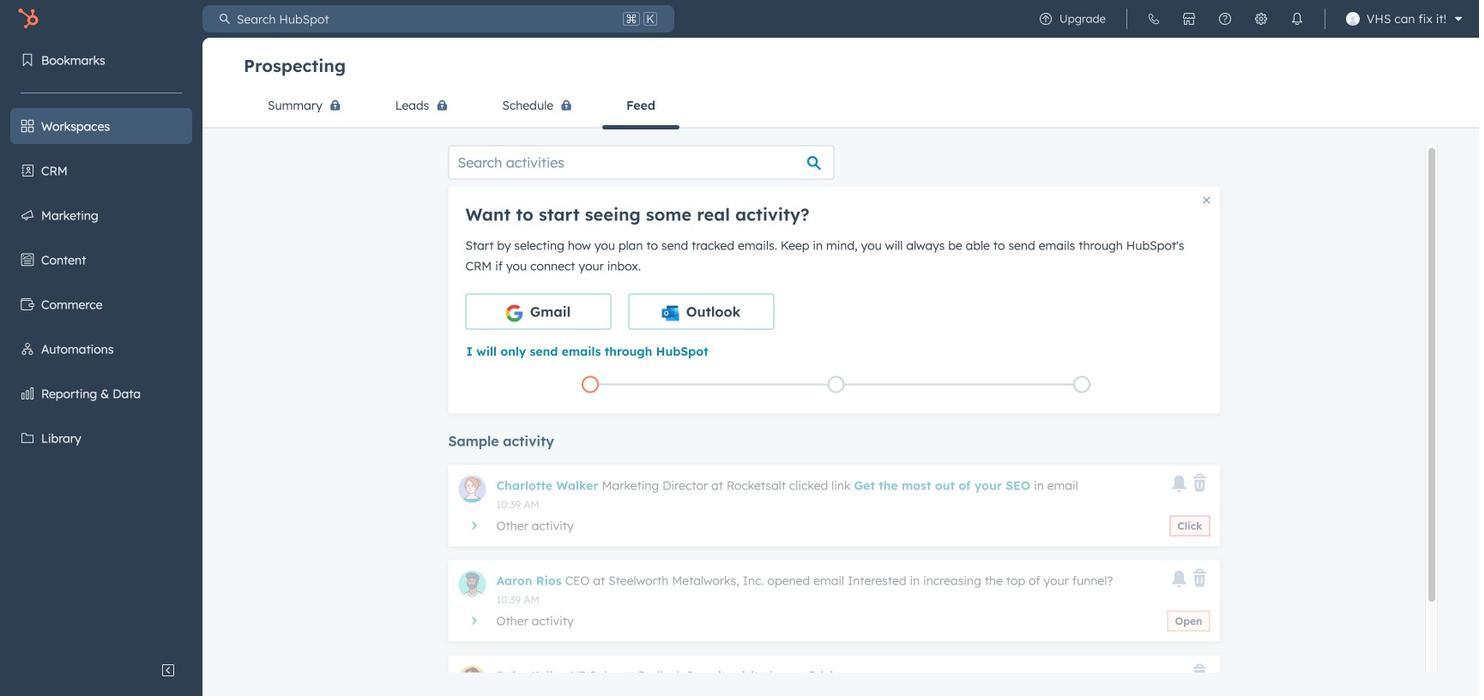 Task type: vqa. For each thing, say whether or not it's contained in the screenshot.
You Can Now Send Automated Emails In The
no



Task type: describe. For each thing, give the bounding box(es) containing it.
terry turtle image
[[1346, 12, 1360, 26]]

Search HubSpot search field
[[230, 5, 619, 33]]

1 horizontal spatial menu
[[1028, 0, 1469, 38]]



Task type: locate. For each thing, give the bounding box(es) containing it.
settings image
[[1254, 12, 1268, 26]]

0 horizontal spatial menu
[[0, 38, 202, 654]]

menu
[[1028, 0, 1469, 38], [0, 38, 202, 654]]

help image
[[1218, 12, 1232, 26]]

notifications image
[[1290, 12, 1304, 26]]

bookmarks image
[[21, 53, 34, 67]]

marketplaces image
[[1182, 12, 1196, 26]]

navigation
[[244, 85, 1438, 130]]



